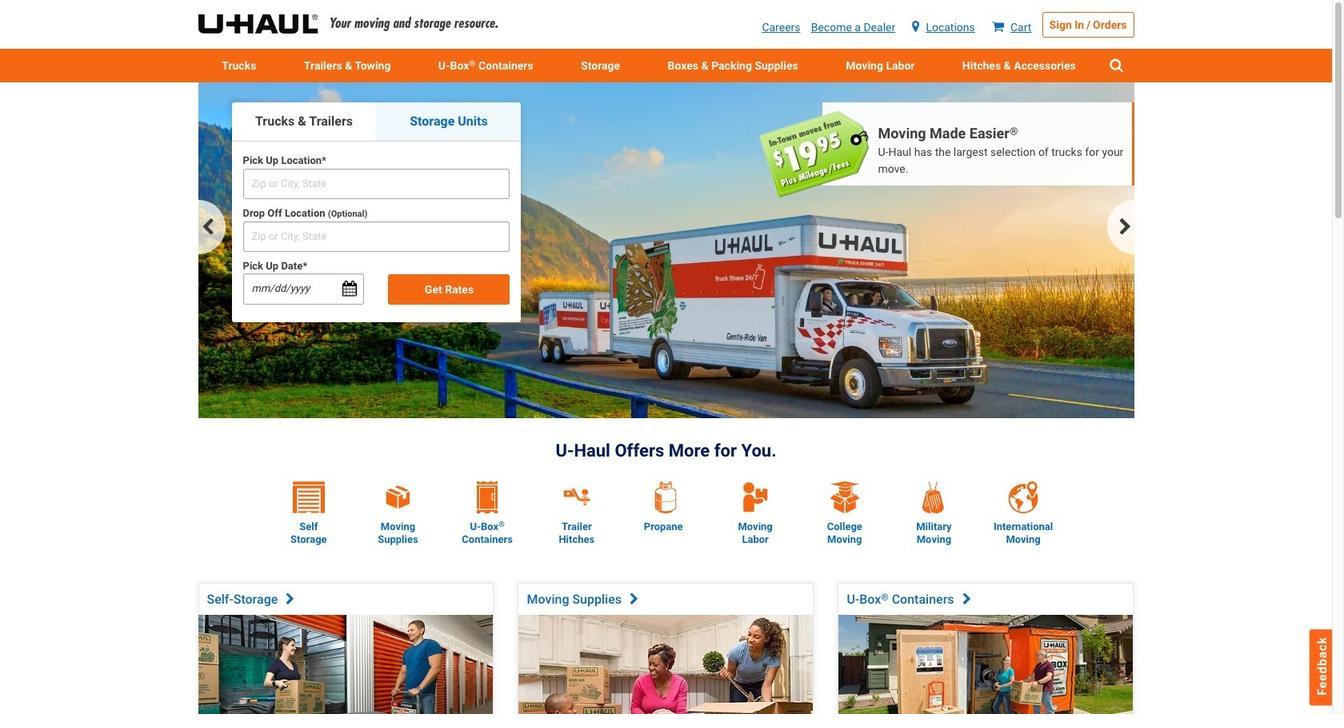 Task type: locate. For each thing, give the bounding box(es) containing it.
form
[[231, 153, 522, 311]]

banner
[[0, 0, 1332, 83], [198, 83, 1134, 426]]

1 u-haul u-box container icon image from the left
[[471, 482, 503, 514]]

Drop Off Location text field
[[243, 221, 510, 252]]

u-haul moving supplies box icon image
[[379, 482, 417, 514], [385, 485, 412, 511]]

in-town moves from $19.95 plus mileage and fees image
[[758, 111, 870, 200]]

u-haul self-storage icon image
[[293, 482, 325, 514], [293, 482, 325, 514]]

menu
[[198, 49, 1134, 83]]

2 u-haul u-box container icon image from the left
[[477, 482, 498, 514]]

u-haul u-box container icon image
[[471, 482, 503, 514], [477, 482, 498, 514]]

u-haul moving labor icon image
[[739, 481, 771, 514], [741, 481, 769, 514]]

u-haul propane tank icon image
[[650, 482, 682, 514], [656, 482, 677, 514]]

navigation
[[198, 200, 1134, 254]]

1 u-haul moving labor icon image from the left
[[739, 481, 771, 514]]

tab list
[[232, 103, 521, 142]]

u-haul college moving icon image
[[829, 482, 861, 514]]

family loading a u-box container in their driveway image
[[839, 616, 1133, 715]]

1 u-haul propane tank icon image from the left
[[650, 482, 682, 514]]

international moves icon image
[[1007, 482, 1039, 514]]

5 menu item from the left
[[822, 49, 939, 83]]

mm/dd/yyyy text field
[[243, 274, 364, 305]]

u-haul trailer hitch icon image
[[558, 482, 596, 514], [581, 490, 588, 496]]

menu item
[[198, 49, 280, 83], [280, 49, 415, 83], [557, 49, 644, 83], [644, 49, 822, 83], [822, 49, 939, 83], [939, 49, 1100, 83]]



Task type: vqa. For each thing, say whether or not it's contained in the screenshot.
U-Haul Self-Storage Icon
yes



Task type: describe. For each thing, give the bounding box(es) containing it.
2 u-haul propane tank icon image from the left
[[656, 482, 677, 514]]

1 menu item from the left
[[198, 49, 280, 83]]

military tags icon image
[[918, 482, 950, 514]]

3 menu item from the left
[[557, 49, 644, 83]]

couple loading a storage unit at a u-haul facility image
[[199, 616, 493, 715]]

2 menu item from the left
[[280, 49, 415, 83]]

u-haul truck towing a trailer on a coastal road image
[[198, 83, 1134, 419]]

family loading u-haul boxes in their kitchen image
[[519, 616, 813, 715]]

Pick Up Location text field
[[243, 169, 510, 199]]

4 menu item from the left
[[644, 49, 822, 83]]

6 menu item from the left
[[939, 49, 1100, 83]]

2 u-haul moving labor icon image from the left
[[741, 481, 769, 514]]



